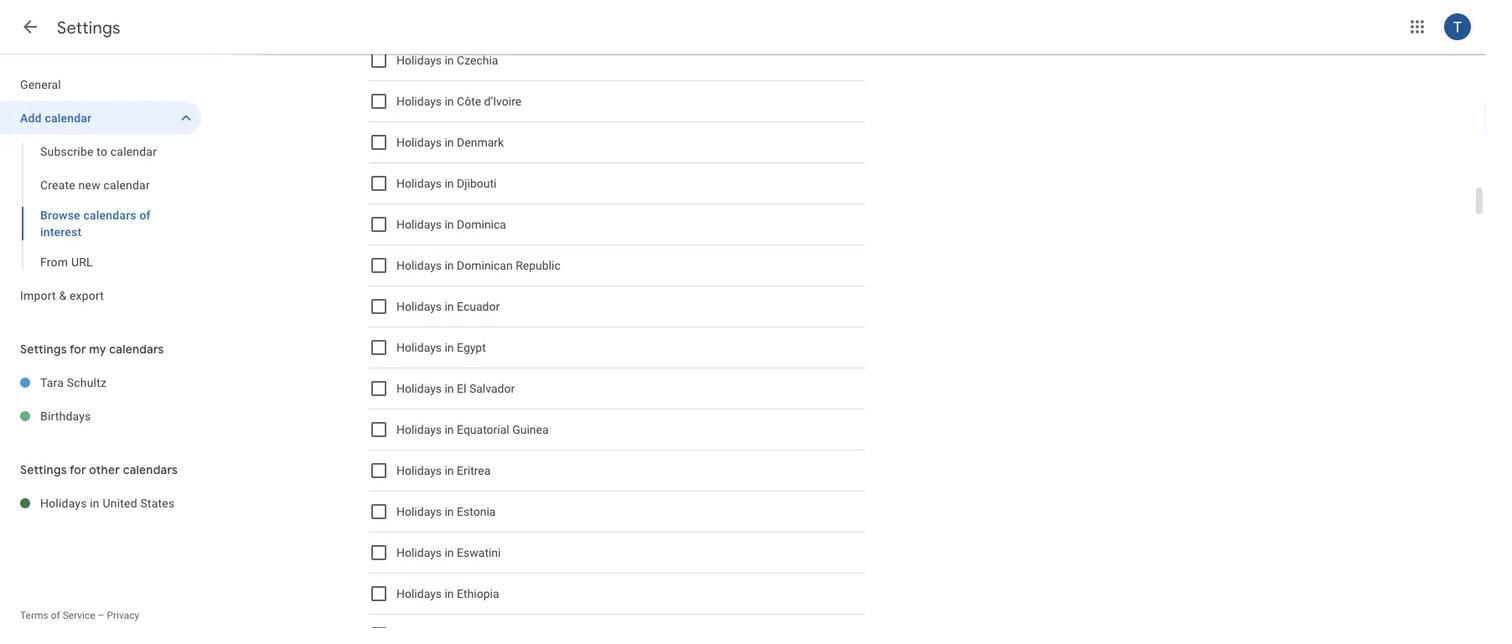 Task type: locate. For each thing, give the bounding box(es) containing it.
for for other
[[70, 463, 86, 478]]

holidays down the holidays in czechia
[[397, 95, 442, 108]]

denmark
[[457, 136, 504, 149]]

states
[[140, 497, 175, 511]]

holidays down holidays in estonia
[[397, 547, 442, 560]]

holidays for holidays in equatorial guinea
[[397, 423, 442, 437]]

in left the estonia
[[445, 505, 454, 519]]

holidays up holidays in egypt at the left bottom
[[397, 300, 442, 314]]

united
[[103, 497, 137, 511]]

birthdays link
[[40, 400, 201, 434]]

2 for from the top
[[70, 463, 86, 478]]

terms of service – privacy
[[20, 610, 139, 622]]

ethiopia
[[457, 588, 499, 601]]

salvador
[[470, 382, 515, 396]]

holidays in estonia
[[397, 505, 496, 519]]

calendar right to
[[111, 145, 157, 158]]

1 vertical spatial settings
[[20, 342, 67, 357]]

holidays for holidays in egypt
[[397, 341, 442, 355]]

settings down birthdays
[[20, 463, 67, 478]]

2 vertical spatial calendars
[[123, 463, 178, 478]]

côte
[[457, 95, 481, 108]]

in left czechia
[[445, 53, 454, 67]]

0 vertical spatial calendars
[[83, 208, 136, 222]]

my
[[89, 342, 106, 357]]

equatorial
[[457, 423, 510, 437]]

birthdays
[[40, 410, 91, 423]]

1 vertical spatial calendars
[[109, 342, 164, 357]]

in left eswatini
[[445, 547, 454, 560]]

settings for settings for my calendars
[[20, 342, 67, 357]]

browse calendars of interest
[[40, 208, 151, 239]]

new
[[78, 178, 101, 192]]

browse
[[40, 208, 80, 222]]

settings
[[57, 17, 121, 38], [20, 342, 67, 357], [20, 463, 67, 478]]

group
[[0, 135, 201, 279]]

settings right go back image
[[57, 17, 121, 38]]

holidays up holidays in djibouti
[[397, 136, 442, 149]]

calendars right "my"
[[109, 342, 164, 357]]

0 horizontal spatial of
[[51, 610, 60, 622]]

in left ethiopia
[[445, 588, 454, 601]]

in left egypt
[[445, 341, 454, 355]]

calendars for my
[[109, 342, 164, 357]]

0 vertical spatial calendar
[[45, 111, 92, 125]]

tree containing general
[[0, 68, 201, 313]]

import
[[20, 289, 56, 303]]

create new calendar
[[40, 178, 150, 192]]

holidays up the holidays in côte d'ivoire at the top left of page
[[397, 53, 442, 67]]

calendar up subscribe
[[45, 111, 92, 125]]

calendars up states
[[123, 463, 178, 478]]

djibouti
[[457, 177, 497, 191]]

of
[[140, 208, 151, 222], [51, 610, 60, 622]]

2 vertical spatial calendar
[[104, 178, 150, 192]]

privacy
[[107, 610, 139, 622]]

interest
[[40, 225, 82, 239]]

holidays
[[397, 53, 442, 67], [397, 95, 442, 108], [397, 136, 442, 149], [397, 177, 442, 191], [397, 218, 442, 232], [397, 259, 442, 273], [397, 300, 442, 314], [397, 341, 442, 355], [397, 382, 442, 396], [397, 423, 442, 437], [397, 464, 442, 478], [40, 497, 87, 511], [397, 505, 442, 519], [397, 547, 442, 560], [397, 588, 442, 601]]

holidays down the settings for other calendars
[[40, 497, 87, 511]]

el
[[457, 382, 467, 396]]

in left el
[[445, 382, 454, 396]]

add calendar tree item
[[0, 101, 201, 135]]

holidays down holidays in denmark
[[397, 177, 442, 191]]

holidays down holidays in eritrea
[[397, 505, 442, 519]]

holidays for holidays in eswatini
[[397, 547, 442, 560]]

of right terms
[[51, 610, 60, 622]]

0 vertical spatial for
[[70, 342, 86, 357]]

1 horizontal spatial of
[[140, 208, 151, 222]]

in left djibouti
[[445, 177, 454, 191]]

terms of service link
[[20, 610, 95, 622]]

service
[[63, 610, 95, 622]]

1 vertical spatial for
[[70, 463, 86, 478]]

1 for from the top
[[70, 342, 86, 357]]

holidays in dominican republic
[[397, 259, 561, 273]]

settings up tara in the left of the page
[[20, 342, 67, 357]]

holidays up holidays in ecuador
[[397, 259, 442, 273]]

eritrea
[[457, 464, 491, 478]]

in inside tree item
[[90, 497, 100, 511]]

holidays in côte d'ivoire
[[397, 95, 522, 108]]

other
[[89, 463, 120, 478]]

calendars down 'create new calendar'
[[83, 208, 136, 222]]

for for my
[[70, 342, 86, 357]]

holidays inside tree item
[[40, 497, 87, 511]]

holidays up holidays in estonia
[[397, 464, 442, 478]]

for left "my"
[[70, 342, 86, 357]]

in for el
[[445, 382, 454, 396]]

holidays up holidays in eritrea
[[397, 423, 442, 437]]

estonia
[[457, 505, 496, 519]]

holidays down holidays in djibouti
[[397, 218, 442, 232]]

holidays for holidays in ecuador
[[397, 300, 442, 314]]

in left dominica
[[445, 218, 454, 232]]

guinea
[[513, 423, 549, 437]]

calendars
[[83, 208, 136, 222], [109, 342, 164, 357], [123, 463, 178, 478]]

in for denmark
[[445, 136, 454, 149]]

in left the dominican at the left
[[445, 259, 454, 273]]

in
[[445, 53, 454, 67], [445, 95, 454, 108], [445, 136, 454, 149], [445, 177, 454, 191], [445, 218, 454, 232], [445, 259, 454, 273], [445, 300, 454, 314], [445, 341, 454, 355], [445, 382, 454, 396], [445, 423, 454, 437], [445, 464, 454, 478], [90, 497, 100, 511], [445, 505, 454, 519], [445, 547, 454, 560], [445, 588, 454, 601]]

settings for settings
[[57, 17, 121, 38]]

holidays for holidays in dominican republic
[[397, 259, 442, 273]]

holidays for holidays in djibouti
[[397, 177, 442, 191]]

import & export
[[20, 289, 104, 303]]

–
[[98, 610, 104, 622]]

holidays down holidays in ecuador
[[397, 341, 442, 355]]

calendar right new
[[104, 178, 150, 192]]

holidays for holidays in estonia
[[397, 505, 442, 519]]

holidays in ecuador
[[397, 300, 500, 314]]

0 vertical spatial of
[[140, 208, 151, 222]]

for left other
[[70, 463, 86, 478]]

calendar
[[45, 111, 92, 125], [111, 145, 157, 158], [104, 178, 150, 192]]

holidays left el
[[397, 382, 442, 396]]

holidays in dominica
[[397, 218, 506, 232]]

in left eritrea in the bottom of the page
[[445, 464, 454, 478]]

in left ecuador at the left top of page
[[445, 300, 454, 314]]

0 vertical spatial settings
[[57, 17, 121, 38]]

holidays down holidays in eswatini
[[397, 588, 442, 601]]

add calendar
[[20, 111, 92, 125]]

holidays in djibouti
[[397, 177, 497, 191]]

for
[[70, 342, 86, 357], [70, 463, 86, 478]]

in left equatorial
[[445, 423, 454, 437]]

1 vertical spatial calendar
[[111, 145, 157, 158]]

from url
[[40, 255, 93, 269]]

tara
[[40, 376, 64, 390]]

calendar for create new calendar
[[104, 178, 150, 192]]

birthdays tree item
[[0, 400, 201, 434]]

2 vertical spatial settings
[[20, 463, 67, 478]]

calendars for other
[[123, 463, 178, 478]]

of down 'create new calendar'
[[140, 208, 151, 222]]

republic
[[516, 259, 561, 273]]

in for ethiopia
[[445, 588, 454, 601]]

in left côte
[[445, 95, 454, 108]]

tree
[[0, 68, 201, 313]]

in left united
[[90, 497, 100, 511]]

holidays in equatorial guinea
[[397, 423, 549, 437]]

general
[[20, 78, 61, 91]]

holidays in eswatini
[[397, 547, 501, 560]]

in left denmark
[[445, 136, 454, 149]]

dominica
[[457, 218, 506, 232]]

holidays in egypt
[[397, 341, 486, 355]]



Task type: describe. For each thing, give the bounding box(es) containing it.
holidays for holidays in el salvador
[[397, 382, 442, 396]]

eswatini
[[457, 547, 501, 560]]

tara schultz tree item
[[0, 366, 201, 400]]

holidays for holidays in côte d'ivoire
[[397, 95, 442, 108]]

holidays for holidays in denmark
[[397, 136, 442, 149]]

subscribe to calendar
[[40, 145, 157, 158]]

d'ivoire
[[484, 95, 522, 108]]

calendar for subscribe to calendar
[[111, 145, 157, 158]]

in for djibouti
[[445, 177, 454, 191]]

czechia
[[457, 53, 499, 67]]

in for egypt
[[445, 341, 454, 355]]

holidays in ethiopia
[[397, 588, 499, 601]]

in for côte
[[445, 95, 454, 108]]

holidays for holidays in eritrea
[[397, 464, 442, 478]]

in for equatorial
[[445, 423, 454, 437]]

ecuador
[[457, 300, 500, 314]]

settings for my calendars
[[20, 342, 164, 357]]

holidays in united states tree item
[[0, 487, 201, 521]]

in for eritrea
[[445, 464, 454, 478]]

holidays in united states
[[40, 497, 175, 511]]

holidays in denmark
[[397, 136, 504, 149]]

privacy link
[[107, 610, 139, 622]]

settings for other calendars
[[20, 463, 178, 478]]

holidays for holidays in czechia
[[397, 53, 442, 67]]

of inside browse calendars of interest
[[140, 208, 151, 222]]

in for eswatini
[[445, 547, 454, 560]]

holidays for holidays in united states
[[40, 497, 87, 511]]

tara schultz
[[40, 376, 107, 390]]

holidays for holidays in ethiopia
[[397, 588, 442, 601]]

in for dominica
[[445, 218, 454, 232]]

schultz
[[67, 376, 107, 390]]

holidays in el salvador
[[397, 382, 515, 396]]

in for united
[[90, 497, 100, 511]]

from
[[40, 255, 68, 269]]

terms
[[20, 610, 48, 622]]

1 vertical spatial of
[[51, 610, 60, 622]]

settings for settings for other calendars
[[20, 463, 67, 478]]

dominican
[[457, 259, 513, 273]]

holidays in united states link
[[40, 487, 201, 521]]

go back image
[[20, 17, 40, 37]]

holidays in eritrea
[[397, 464, 491, 478]]

holidays in czechia
[[397, 53, 499, 67]]

group containing subscribe to calendar
[[0, 135, 201, 279]]

&
[[59, 289, 67, 303]]

in for ecuador
[[445, 300, 454, 314]]

subscribe
[[40, 145, 94, 158]]

to
[[97, 145, 107, 158]]

holidays for holidays in dominica
[[397, 218, 442, 232]]

in for czechia
[[445, 53, 454, 67]]

settings heading
[[57, 17, 121, 38]]

add
[[20, 111, 42, 125]]

in for estonia
[[445, 505, 454, 519]]

calendar inside tree item
[[45, 111, 92, 125]]

create
[[40, 178, 75, 192]]

in for dominican
[[445, 259, 454, 273]]

settings for my calendars tree
[[0, 366, 201, 434]]

egypt
[[457, 341, 486, 355]]

calendars inside browse calendars of interest
[[83, 208, 136, 222]]

export
[[70, 289, 104, 303]]

url
[[71, 255, 93, 269]]



Task type: vqa. For each thing, say whether or not it's contained in the screenshot.
Holidays in Czechia
yes



